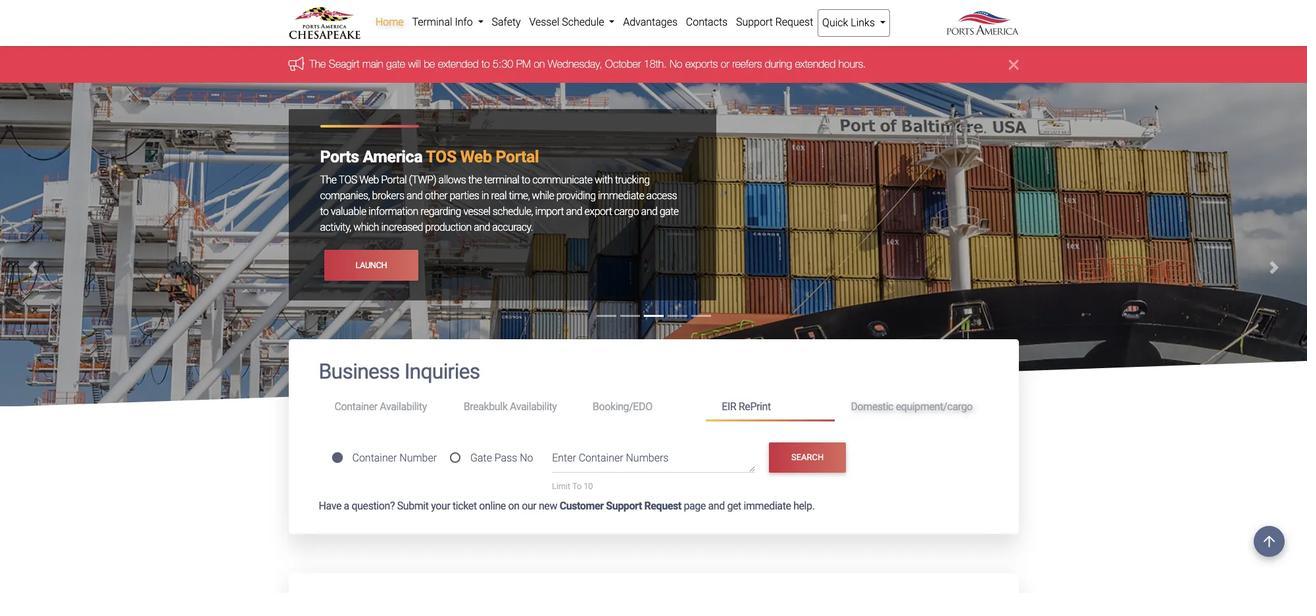 Task type: vqa. For each thing, say whether or not it's contained in the screenshot.
leftmost cargo
yes



Task type: locate. For each thing, give the bounding box(es) containing it.
0 vertical spatial ports
[[320, 148, 359, 167]]

cargo down the parties
[[449, 206, 474, 218]]

schedule,
[[493, 206, 533, 218]]

0 vertical spatial request
[[776, 16, 814, 28]]

your
[[431, 500, 450, 512]]

video
[[385, 261, 407, 270]]

quick links
[[823, 16, 878, 29]]

valuable
[[331, 206, 366, 218]]

0 horizontal spatial on
[[508, 500, 520, 512]]

0 vertical spatial gate
[[386, 58, 405, 70]]

communicate
[[533, 174, 593, 187]]

and down employees,
[[641, 206, 658, 218]]

our left new
[[522, 500, 537, 512]]

our down the behavior
[[558, 206, 572, 218]]

to up employees,
[[634, 174, 642, 187]]

the seagirt main gate will be extended to 5:30 pm on wednesday, october 18th.  no exports or reefers during extended hours. alert
[[0, 46, 1308, 83]]

1 horizontal spatial cargo
[[615, 206, 639, 218]]

1 horizontal spatial immediate
[[744, 500, 791, 512]]

behavior
[[544, 190, 580, 202]]

while
[[532, 190, 554, 202]]

no inside business inquiries main content
[[520, 452, 533, 464]]

immediate down dedicated
[[598, 190, 644, 202]]

gate
[[386, 58, 405, 70], [660, 206, 679, 218]]

have a question? submit your ticket online on our new customer support request page and get immediate help.
[[319, 500, 815, 512]]

2 ports from the top
[[320, 174, 343, 187]]

request
[[776, 16, 814, 28], [645, 500, 682, 512]]

as left the well
[[476, 206, 486, 218]]

ports america chesapeake is committed to zero harm. we are dedicated to identifying and                         eliminating risks and reinforcing safe behavior to protect employees, labor, customers, v                         isitors and cargo as well as to honor our obligation to being good stewards of the environment.
[[320, 174, 678, 234]]

0 horizontal spatial web
[[359, 174, 379, 187]]

watch video
[[356, 261, 407, 270]]

1 vertical spatial tos
[[339, 174, 357, 187]]

1 horizontal spatial support
[[736, 16, 773, 28]]

web up brokers
[[359, 174, 379, 187]]

1 horizontal spatial gate
[[660, 206, 679, 218]]

ports america tos web portal
[[320, 148, 539, 167]]

1 horizontal spatial extended
[[795, 58, 836, 70]]

safety image
[[0, 83, 1308, 594]]

0 horizontal spatial extended
[[438, 58, 479, 70]]

0 horizontal spatial as
[[476, 206, 486, 218]]

seagirt
[[329, 58, 360, 70]]

enter
[[552, 452, 576, 465]]

1 ports from the top
[[320, 148, 359, 167]]

and down the providing
[[566, 206, 583, 218]]

0 horizontal spatial immediate
[[598, 190, 644, 202]]

0 vertical spatial portal
[[496, 148, 539, 167]]

2 cargo from the left
[[615, 206, 639, 218]]

request left quick
[[776, 16, 814, 28]]

1 availability from the left
[[380, 401, 427, 413]]

the inside alert
[[310, 58, 326, 70]]

gate left will
[[386, 58, 405, 70]]

portal inside the tos web portal (twp) allows the terminal to communicate with trucking companies,                         brokers and other parties in real time, while providing immediate access to valuable                         information regarding vessel schedule, import and export cargo and gate activity, which increased production and accuracy.
[[381, 174, 407, 187]]

0 horizontal spatial tos
[[339, 174, 357, 187]]

to down are
[[583, 190, 591, 202]]

web
[[461, 148, 492, 167], [359, 174, 379, 187]]

immediate inside the tos web portal (twp) allows the terminal to communicate with trucking companies,                         brokers and other parties in real time, while providing immediate access to valuable                         information regarding vessel schedule, import and export cargo and gate activity, which increased production and accuracy.
[[598, 190, 644, 202]]

2 extended from the left
[[795, 58, 836, 70]]

and up isitors
[[407, 190, 423, 202]]

trucking
[[615, 174, 650, 187]]

request left page
[[645, 500, 682, 512]]

0 horizontal spatial our
[[522, 500, 537, 512]]

portal
[[496, 148, 539, 167], [381, 174, 407, 187]]

the for the seagirt main gate will be extended to 5:30 pm on wednesday, october 18th.  no exports or reefers during extended hours.
[[310, 58, 326, 70]]

our inside the ports america chesapeake is committed to zero harm. we are dedicated to identifying and                         eliminating risks and reinforcing safe behavior to protect employees, labor, customers, v                         isitors and cargo as well as to honor our obligation to being good stewards of the environment.
[[558, 206, 572, 218]]

business
[[319, 360, 400, 385]]

america up companies,
[[346, 174, 382, 187]]

on right the pm
[[534, 58, 545, 70]]

v
[[395, 206, 400, 218]]

1 vertical spatial support
[[606, 500, 642, 512]]

our inside business inquiries main content
[[522, 500, 537, 512]]

on inside business inquiries main content
[[508, 500, 520, 512]]

the inside the ports america chesapeake is committed to zero harm. we are dedicated to identifying and                         eliminating risks and reinforcing safe behavior to protect employees, labor, customers, v                         isitors and cargo as well as to honor our obligation to being good stewards of the environment.
[[373, 221, 387, 234]]

the up identifying
[[320, 174, 337, 187]]

cargo down protect
[[615, 206, 639, 218]]

search
[[792, 453, 824, 463]]

gate down access on the top of the page
[[660, 206, 679, 218]]

1 horizontal spatial as
[[507, 206, 518, 218]]

accuracy.
[[493, 221, 533, 234]]

october
[[606, 58, 641, 70]]

1 vertical spatial request
[[645, 500, 682, 512]]

limit
[[552, 482, 571, 492]]

1 horizontal spatial the
[[468, 174, 482, 187]]

everyone
[[437, 148, 503, 167]]

domestic equipment/cargo
[[851, 401, 973, 413]]

vessel
[[529, 16, 560, 28]]

and down the committed
[[457, 190, 473, 202]]

and
[[366, 190, 383, 202], [407, 190, 423, 202], [457, 190, 473, 202], [430, 206, 447, 218], [566, 206, 583, 218], [641, 206, 658, 218], [474, 221, 490, 234], [708, 500, 725, 512]]

cargo inside the tos web portal (twp) allows the terminal to communicate with trucking companies,                         brokers and other parties in real time, while providing immediate access to valuable                         information regarding vessel schedule, import and export cargo and gate activity, which increased production and accuracy.
[[615, 206, 639, 218]]

on inside the seagirt main gate will be extended to 5:30 pm on wednesday, october 18th.  no exports or reefers during extended hours. alert
[[534, 58, 545, 70]]

1 vertical spatial no
[[520, 452, 533, 464]]

get
[[728, 500, 742, 512]]

reprint
[[739, 401, 771, 413]]

the right of
[[373, 221, 387, 234]]

business inquiries main content
[[279, 340, 1029, 594]]

1 vertical spatial web
[[359, 174, 379, 187]]

launch link
[[324, 250, 419, 281]]

0 horizontal spatial no
[[520, 452, 533, 464]]

vessel schedule link
[[525, 9, 619, 36]]

vessel
[[464, 206, 491, 218]]

1 vertical spatial gate
[[660, 206, 679, 218]]

1 vertical spatial the
[[373, 221, 387, 234]]

as right the well
[[507, 206, 518, 218]]

terminal info link
[[408, 9, 488, 36]]

1 vertical spatial our
[[522, 500, 537, 512]]

0 vertical spatial support
[[736, 16, 773, 28]]

container left number
[[352, 452, 397, 464]]

1 vertical spatial america
[[346, 174, 382, 187]]

1 vertical spatial ports
[[320, 174, 343, 187]]

portal up zero on the top of the page
[[496, 148, 539, 167]]

0 vertical spatial on
[[534, 58, 545, 70]]

web up the committed
[[461, 148, 492, 167]]

reefers
[[733, 58, 762, 70]]

honor
[[531, 206, 556, 218]]

to left 5:30
[[482, 58, 490, 70]]

2 availability from the left
[[510, 401, 557, 413]]

booking/edo link
[[577, 395, 706, 420]]

providing
[[557, 190, 596, 202]]

container down business on the left of page
[[335, 401, 378, 413]]

1 horizontal spatial portal
[[496, 148, 539, 167]]

will
[[408, 58, 421, 70]]

immediate
[[598, 190, 644, 202], [744, 500, 791, 512]]

are
[[573, 174, 587, 187]]

availability right breakbulk
[[510, 401, 557, 413]]

and left get
[[708, 500, 725, 512]]

ports for ports america tos web portal
[[320, 148, 359, 167]]

tos
[[426, 148, 457, 167], [339, 174, 357, 187]]

0 horizontal spatial request
[[645, 500, 682, 512]]

activity,
[[320, 221, 351, 234]]

0 vertical spatial the
[[310, 58, 326, 70]]

schedule
[[562, 16, 605, 28]]

ports
[[320, 148, 359, 167], [320, 174, 343, 187]]

1 horizontal spatial on
[[534, 58, 545, 70]]

watch
[[356, 261, 383, 270]]

on right online
[[508, 500, 520, 512]]

america inside the ports america chesapeake is committed to zero harm. we are dedicated to identifying and                         eliminating risks and reinforcing safe behavior to protect employees, labor, customers, v                         isitors and cargo as well as to honor our obligation to being good stewards of the environment.
[[346, 174, 382, 187]]

0 horizontal spatial availability
[[380, 401, 427, 413]]

1 horizontal spatial our
[[558, 206, 572, 218]]

2 as from the left
[[507, 206, 518, 218]]

gate inside alert
[[386, 58, 405, 70]]

1 as from the left
[[476, 206, 486, 218]]

1 horizontal spatial no
[[670, 58, 683, 70]]

home
[[376, 16, 404, 28]]

quick
[[823, 16, 849, 29]]

0 horizontal spatial gate
[[386, 58, 405, 70]]

ports for ports america chesapeake is committed to zero harm. we are dedicated to identifying and                         eliminating risks and reinforcing safe behavior to protect employees, labor, customers, v                         isitors and cargo as well as to honor our obligation to being good stewards of the environment.
[[320, 174, 343, 187]]

the left seagirt
[[310, 58, 326, 70]]

support up reefers at top
[[736, 16, 773, 28]]

for
[[413, 148, 433, 167]]

terminal
[[412, 16, 453, 28]]

vessel schedule
[[529, 16, 607, 28]]

no
[[670, 58, 683, 70], [520, 452, 533, 464]]

inquiries
[[405, 360, 480, 385]]

container for container availability
[[335, 401, 378, 413]]

and inside business inquiries main content
[[708, 500, 725, 512]]

to inside the seagirt main gate will be extended to 5:30 pm on wednesday, october 18th.  no exports or reefers during extended hours. alert
[[482, 58, 490, 70]]

being
[[630, 206, 653, 218]]

0 horizontal spatial support
[[606, 500, 642, 512]]

business inquiries
[[319, 360, 480, 385]]

immediate right get
[[744, 500, 791, 512]]

ports inside the ports america chesapeake is committed to zero harm. we are dedicated to identifying and                         eliminating risks and reinforcing safe behavior to protect employees, labor, customers, v                         isitors and cargo as well as to honor our obligation to being good stewards of the environment.
[[320, 174, 343, 187]]

exports
[[686, 58, 718, 70]]

safe
[[523, 190, 541, 202]]

to left zero on the top of the page
[[498, 174, 507, 187]]

1 vertical spatial on
[[508, 500, 520, 512]]

0 vertical spatial our
[[558, 206, 572, 218]]

1 cargo from the left
[[449, 206, 474, 218]]

tos up is in the left of the page
[[426, 148, 457, 167]]

during
[[765, 58, 792, 70]]

10
[[584, 482, 593, 492]]

have
[[319, 500, 342, 512]]

portal up brokers
[[381, 174, 407, 187]]

and down vessel
[[474, 221, 490, 234]]

allows
[[439, 174, 466, 187]]

extended right the be
[[438, 58, 479, 70]]

access
[[647, 190, 677, 202]]

availability down business inquiries
[[380, 401, 427, 413]]

to up safe
[[522, 174, 530, 187]]

0 vertical spatial tos
[[426, 148, 457, 167]]

1 vertical spatial the
[[320, 174, 337, 187]]

0 horizontal spatial cargo
[[449, 206, 474, 218]]

the up in
[[468, 174, 482, 187]]

question?
[[352, 500, 395, 512]]

and down other
[[430, 206, 447, 218]]

our
[[558, 206, 572, 218], [522, 500, 537, 512]]

0 horizontal spatial the
[[373, 221, 387, 234]]

america up chesapeake
[[363, 148, 423, 167]]

the inside the tos web portal (twp) allows the terminal to communicate with trucking companies,                         brokers and other parties in real time, while providing immediate access to valuable                         information regarding vessel schedule, import and export cargo and gate activity, which increased production and accuracy.
[[320, 174, 337, 187]]

domestic
[[851, 401, 894, 413]]

1 horizontal spatial availability
[[510, 401, 557, 413]]

1 horizontal spatial web
[[461, 148, 492, 167]]

customer support request link
[[560, 500, 682, 512]]

customers,
[[345, 206, 393, 218]]

immediate inside business inquiries main content
[[744, 500, 791, 512]]

support right customer
[[606, 500, 642, 512]]

0 vertical spatial no
[[670, 58, 683, 70]]

1 vertical spatial portal
[[381, 174, 407, 187]]

no right pass
[[520, 452, 533, 464]]

0 vertical spatial the
[[468, 174, 482, 187]]

extended right during
[[795, 58, 836, 70]]

1 extended from the left
[[438, 58, 479, 70]]

contacts link
[[682, 9, 732, 36]]

0 horizontal spatial portal
[[381, 174, 407, 187]]

eir reprint
[[722, 401, 771, 413]]

0 vertical spatial immediate
[[598, 190, 644, 202]]

0 vertical spatial america
[[363, 148, 423, 167]]

container
[[335, 401, 378, 413], [352, 452, 397, 464], [579, 452, 624, 465]]

info
[[455, 16, 473, 28]]

which
[[354, 221, 379, 234]]

tos up companies,
[[339, 174, 357, 187]]

no right 18th.
[[670, 58, 683, 70]]

web inside the tos web portal (twp) allows the terminal to communicate with trucking companies,                         brokers and other parties in real time, while providing immediate access to valuable                         information regarding vessel schedule, import and export cargo and gate activity, which increased production and accuracy.
[[359, 174, 379, 187]]

1 vertical spatial immediate
[[744, 500, 791, 512]]



Task type: describe. For each thing, give the bounding box(es) containing it.
the for the tos web portal (twp) allows the terminal to communicate with trucking companies,                         brokers and other parties in real time, while providing immediate access to valuable                         information regarding vessel schedule, import and export cargo and gate activity, which increased production and accuracy.
[[320, 174, 337, 187]]

gate
[[471, 452, 492, 464]]

contacts
[[686, 16, 728, 28]]

eir reprint link
[[706, 395, 835, 422]]

employees,
[[626, 190, 675, 202]]

real
[[491, 190, 507, 202]]

actions
[[357, 148, 409, 167]]

and up customers,
[[366, 190, 383, 202]]

page
[[684, 500, 706, 512]]

tos inside the tos web portal (twp) allows the terminal to communicate with trucking companies,                         brokers and other parties in real time, while providing immediate access to valuable                         information regarding vessel schedule, import and export cargo and gate activity, which increased production and accuracy.
[[339, 174, 357, 187]]

home link
[[372, 9, 408, 36]]

is
[[439, 174, 446, 187]]

america for tos
[[363, 148, 423, 167]]

availability for container availability
[[380, 401, 427, 413]]

new
[[539, 500, 558, 512]]

availability for breakbulk availability
[[510, 401, 557, 413]]

enter container numbers
[[552, 452, 669, 465]]

good
[[656, 206, 678, 218]]

0 vertical spatial web
[[461, 148, 492, 167]]

breakbulk availability link
[[448, 395, 577, 420]]

risks
[[434, 190, 454, 202]]

terminal
[[484, 174, 520, 187]]

links
[[851, 16, 875, 29]]

terminal info
[[412, 16, 476, 28]]

Enter Container Numbers text field
[[552, 451, 755, 473]]

ticket
[[453, 500, 477, 512]]

a
[[344, 500, 349, 512]]

be
[[424, 58, 435, 70]]

tos web portal image
[[0, 83, 1308, 594]]

the inside the tos web portal (twp) allows the terminal to communicate with trucking companies,                         brokers and other parties in real time, while providing immediate access to valuable                         information regarding vessel schedule, import and export cargo and gate activity, which increased production and accuracy.
[[468, 174, 482, 187]]

to down time,
[[520, 206, 528, 218]]

customer
[[560, 500, 604, 512]]

container up 10
[[579, 452, 624, 465]]

request inside business inquiries main content
[[645, 500, 682, 512]]

america for chesapeake
[[346, 174, 382, 187]]

safe actions for everyone
[[320, 148, 503, 167]]

5:30
[[493, 58, 513, 70]]

the seagirt main gate will be extended to 5:30 pm on wednesday, october 18th.  no exports or reefers during extended hours. link
[[310, 58, 867, 70]]

wednesday,
[[548, 58, 603, 70]]

eir
[[722, 401, 737, 413]]

18th.
[[644, 58, 667, 70]]

close image
[[1009, 57, 1019, 73]]

1 horizontal spatial tos
[[426, 148, 457, 167]]

import
[[535, 206, 564, 218]]

gate pass no
[[471, 452, 533, 464]]

zero
[[509, 174, 527, 187]]

go to top image
[[1254, 527, 1285, 557]]

safe
[[320, 148, 353, 167]]

advantages link
[[619, 9, 682, 36]]

with
[[595, 174, 613, 187]]

protect
[[593, 190, 624, 202]]

to up activity,
[[320, 206, 329, 218]]

container for container number
[[352, 452, 397, 464]]

dedicated
[[589, 174, 631, 187]]

the tos web portal (twp) allows the terminal to communicate with trucking companies,                         brokers and other parties in real time, while providing immediate access to valuable                         information regarding vessel schedule, import and export cargo and gate activity, which increased production and accuracy.
[[320, 174, 679, 234]]

export
[[585, 206, 612, 218]]

help.
[[794, 500, 815, 512]]

obligation
[[575, 206, 617, 218]]

we
[[557, 174, 571, 187]]

submit
[[397, 500, 429, 512]]

pass
[[495, 452, 518, 464]]

time,
[[509, 190, 530, 202]]

number
[[400, 452, 437, 464]]

safety link
[[488, 9, 525, 36]]

container number
[[352, 452, 437, 464]]

harm.
[[530, 174, 555, 187]]

to left being
[[619, 206, 627, 218]]

limit to 10
[[552, 482, 593, 492]]

of
[[362, 221, 371, 234]]

committed
[[449, 174, 496, 187]]

gate inside the tos web portal (twp) allows the terminal to communicate with trucking companies,                         brokers and other parties in real time, while providing immediate access to valuable                         information regarding vessel schedule, import and export cargo and gate activity, which increased production and accuracy.
[[660, 206, 679, 218]]

breakbulk
[[464, 401, 508, 413]]

parties
[[450, 190, 479, 202]]

in
[[482, 190, 489, 202]]

support inside business inquiries main content
[[606, 500, 642, 512]]

watch video link
[[324, 250, 439, 281]]

bullhorn image
[[289, 56, 310, 71]]

main
[[363, 58, 384, 70]]

quick links link
[[818, 9, 891, 37]]

support request
[[736, 16, 814, 28]]

no inside alert
[[670, 58, 683, 70]]

increased
[[381, 221, 423, 234]]

production
[[425, 221, 472, 234]]

cargo inside the ports america chesapeake is committed to zero harm. we are dedicated to identifying and                         eliminating risks and reinforcing safe behavior to protect employees, labor, customers, v                         isitors and cargo as well as to honor our obligation to being good stewards of the environment.
[[449, 206, 474, 218]]

reinforcing
[[475, 190, 521, 202]]

information
[[369, 206, 418, 218]]

labor,
[[320, 206, 343, 218]]

advantages
[[623, 16, 678, 28]]

eliminating
[[385, 190, 432, 202]]

breakbulk availability
[[464, 401, 557, 413]]

booking/edo
[[593, 401, 653, 413]]

to
[[573, 482, 582, 492]]

well
[[488, 206, 505, 218]]

chesapeake
[[384, 174, 437, 187]]

1 horizontal spatial request
[[776, 16, 814, 28]]



